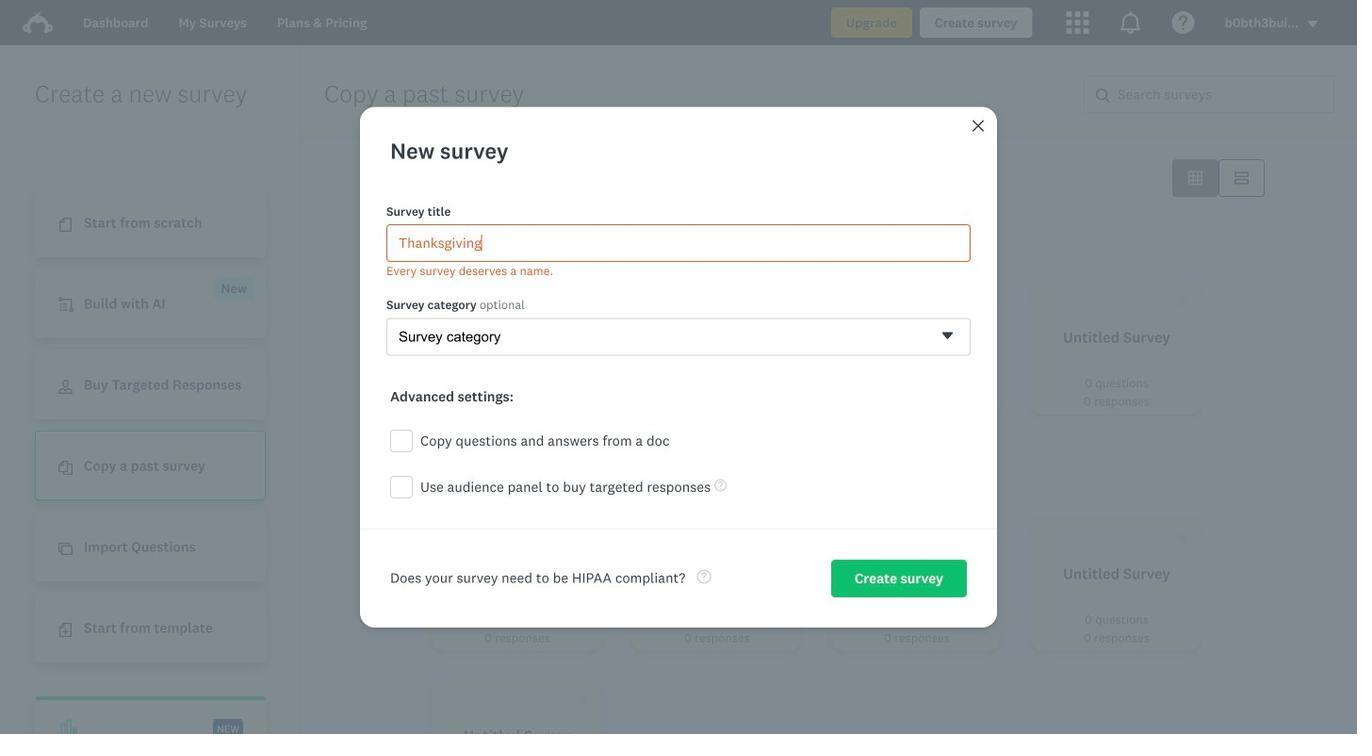 Task type: vqa. For each thing, say whether or not it's contained in the screenshot.
Survey name field
yes



Task type: locate. For each thing, give the bounding box(es) containing it.
starfilled image
[[576, 531, 590, 545], [976, 531, 990, 545], [1176, 531, 1190, 545]]

2 vertical spatial starfilled image
[[576, 693, 590, 707]]

notification center icon image
[[1120, 11, 1142, 34]]

1 vertical spatial starfilled image
[[776, 531, 790, 545]]

1 horizontal spatial help image
[[715, 479, 727, 492]]

2 horizontal spatial starfilled image
[[1176, 294, 1190, 308]]

dropdown arrow icon image
[[1307, 17, 1320, 31], [1308, 21, 1318, 27]]

0 horizontal spatial starfilled image
[[576, 531, 590, 545]]

0 vertical spatial starfilled image
[[1176, 294, 1190, 308]]

document image
[[58, 218, 73, 232]]

2 starfilled image from the left
[[976, 531, 990, 545]]

products icon image
[[1067, 11, 1090, 34], [1067, 11, 1090, 34]]

dialog
[[360, 107, 998, 628]]

1 vertical spatial help image
[[697, 570, 711, 584]]

0 horizontal spatial help image
[[697, 570, 711, 584]]

2 horizontal spatial starfilled image
[[1176, 531, 1190, 545]]

1 horizontal spatial starfilled image
[[976, 531, 990, 545]]

documentplus image
[[58, 623, 73, 638]]

starfilled image
[[1176, 294, 1190, 308], [776, 531, 790, 545], [576, 693, 590, 707]]

grid image
[[1189, 171, 1203, 185]]

close image
[[973, 120, 984, 131]]

Search surveys field
[[1111, 76, 1334, 112]]

0 vertical spatial help image
[[715, 479, 727, 492]]

3 starfilled image from the left
[[1176, 531, 1190, 545]]

help icon image
[[1173, 11, 1195, 34]]

2 brand logo image from the top
[[23, 11, 53, 34]]

1 brand logo image from the top
[[23, 8, 53, 38]]

brand logo image
[[23, 8, 53, 38], [23, 11, 53, 34]]

1 starfilled image from the left
[[576, 531, 590, 545]]

help image
[[715, 479, 727, 492], [697, 570, 711, 584]]



Task type: describe. For each thing, give the bounding box(es) containing it.
search image
[[1097, 89, 1111, 103]]

0 horizontal spatial starfilled image
[[576, 693, 590, 707]]

close image
[[971, 118, 986, 133]]

1 horizontal spatial starfilled image
[[776, 531, 790, 545]]

documentclone image
[[58, 461, 73, 475]]

Survey name field
[[387, 224, 971, 262]]

textboxmultiple image
[[1235, 171, 1249, 185]]

user image
[[58, 380, 73, 394]]

clone image
[[58, 542, 73, 556]]



